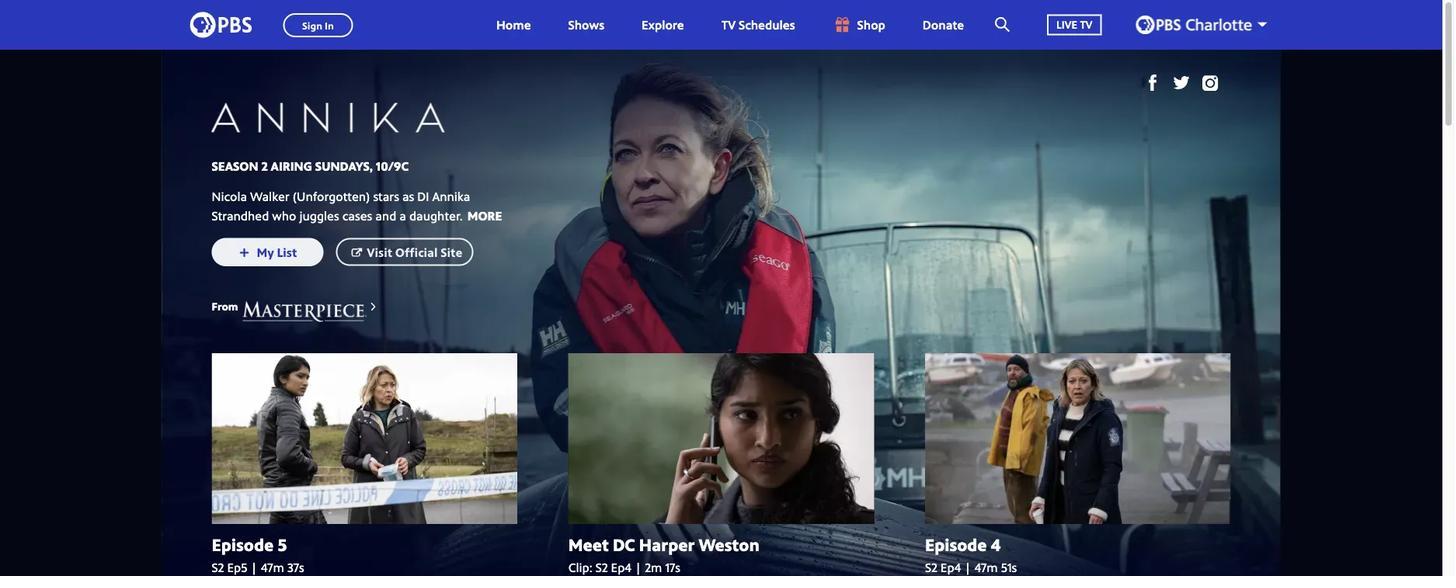 Task type: vqa. For each thing, say whether or not it's contained in the screenshot.
BRUSHSTROKE image
no



Task type: describe. For each thing, give the bounding box(es) containing it.
shop
[[858, 16, 886, 33]]

masterpiece image
[[243, 291, 367, 322]]

meet dc harper weston clip: s2 ep4 | 2m 17s
[[569, 534, 760, 576]]

who
[[272, 207, 296, 224]]

5
[[278, 534, 287, 557]]

explore
[[642, 16, 685, 33]]

4
[[992, 534, 1001, 557]]

s2 for episode 5
[[212, 559, 224, 576]]

video thumbnail: annika meet dc harper weston image
[[569, 353, 875, 525]]

s2 inside meet dc harper weston clip: s2 ep4 | 2m 17s
[[596, 559, 608, 576]]

search image
[[996, 17, 1011, 32]]

stars
[[373, 188, 399, 204]]

weston
[[699, 534, 760, 557]]

pbs image
[[190, 7, 252, 42]]

as
[[403, 188, 414, 204]]

episode for episode 5
[[212, 534, 274, 557]]

| for episode 4
[[965, 559, 972, 576]]

ep4 inside meet dc harper weston clip: s2 ep4 | 2m 17s
[[611, 559, 632, 576]]

shows
[[569, 16, 605, 33]]

daughter.
[[410, 207, 463, 224]]

schedules
[[739, 16, 796, 33]]

connect with annika on instagram (opens in new window) image
[[1203, 75, 1219, 91]]

tv schedules link
[[706, 0, 811, 50]]

1 horizontal spatial tv
[[1081, 17, 1093, 32]]

from
[[212, 299, 238, 314]]

| for episode 5
[[251, 559, 258, 576]]

ep5
[[227, 559, 248, 576]]

connect with annika on twitter (opens in new window) image
[[1174, 75, 1190, 91]]

episode for episode 4
[[926, 534, 988, 557]]

video thumbnail: annika episode 4 image
[[926, 353, 1232, 525]]

pbs charlotte image
[[1137, 16, 1253, 34]]

tv schedules
[[722, 16, 796, 33]]

live tv
[[1057, 17, 1093, 32]]

more
[[468, 207, 502, 224]]

shows link
[[553, 0, 620, 50]]

donate
[[923, 16, 965, 33]]

17s
[[666, 559, 681, 576]]

a
[[400, 207, 406, 224]]

meet dc harper weston link
[[569, 534, 875, 557]]

video thumbnail: annika episode 5 image
[[212, 353, 518, 525]]

and
[[376, 207, 397, 224]]



Task type: locate. For each thing, give the bounding box(es) containing it.
clip:
[[569, 559, 593, 576]]

season
[[212, 157, 259, 174]]

episode 5 s2 ep5 | 47m 37s
[[212, 534, 304, 576]]

ep4 inside episode 4 s2 ep4 | 47m 51s
[[941, 559, 962, 576]]

0 horizontal spatial tv
[[722, 16, 736, 33]]

juggles
[[300, 207, 339, 224]]

0 horizontal spatial episode
[[212, 534, 274, 557]]

47m left 37s
[[261, 559, 284, 576]]

annika
[[432, 188, 471, 204]]

2 horizontal spatial |
[[965, 559, 972, 576]]

0 horizontal spatial ep4
[[611, 559, 632, 576]]

connect with annika on facebook (opens in new window) image
[[1145, 75, 1162, 91]]

s2 inside episode 4 s2 ep4 | 47m 51s
[[926, 559, 938, 576]]

tv right live
[[1081, 17, 1093, 32]]

episode 4 s2 ep4 | 47m 51s
[[926, 534, 1018, 576]]

nicola walker (unforgotten) stars as di annika strandhed who juggles cases and a daughter. more
[[212, 188, 502, 224]]

strandhed
[[212, 207, 269, 224]]

| inside meet dc harper weston clip: s2 ep4 | 2m 17s
[[635, 559, 642, 576]]

donate link
[[908, 0, 980, 50]]

1 47m from the left
[[261, 559, 284, 576]]

2 episode from the left
[[926, 534, 988, 557]]

| left 2m
[[635, 559, 642, 576]]

episode up ep5
[[212, 534, 274, 557]]

meet
[[569, 534, 609, 557]]

1 episode from the left
[[212, 534, 274, 557]]

home
[[497, 16, 531, 33]]

0 horizontal spatial s2
[[212, 559, 224, 576]]

2 ep4 from the left
[[941, 559, 962, 576]]

47m
[[261, 559, 284, 576], [975, 559, 998, 576]]

ep4 down dc
[[611, 559, 632, 576]]

1 ep4 from the left
[[611, 559, 632, 576]]

| inside episode 5 s2 ep5 | 47m 37s
[[251, 559, 258, 576]]

walker
[[250, 188, 290, 204]]

s2
[[212, 559, 224, 576], [596, 559, 608, 576], [926, 559, 938, 576]]

dc
[[613, 534, 635, 557]]

3 | from the left
[[965, 559, 972, 576]]

37s
[[287, 559, 304, 576]]

47m left 51s
[[975, 559, 998, 576]]

more button
[[463, 205, 507, 226]]

3 s2 from the left
[[926, 559, 938, 576]]

2
[[261, 157, 268, 174]]

2 47m from the left
[[975, 559, 998, 576]]

2 horizontal spatial s2
[[926, 559, 938, 576]]

shop link
[[817, 0, 901, 50]]

|
[[251, 559, 258, 576], [635, 559, 642, 576], [965, 559, 972, 576]]

s2 inside episode 5 s2 ep5 | 47m 37s
[[212, 559, 224, 576]]

live
[[1057, 17, 1078, 32]]

home link
[[481, 0, 547, 50]]

episode inside episode 4 s2 ep4 | 47m 51s
[[926, 534, 988, 557]]

airing
[[271, 157, 312, 174]]

1 | from the left
[[251, 559, 258, 576]]

1 horizontal spatial episode
[[926, 534, 988, 557]]

tv
[[722, 16, 736, 33], [1081, 17, 1093, 32]]

cases
[[343, 207, 372, 224]]

harper
[[639, 534, 695, 557]]

tv left the schedules
[[722, 16, 736, 33]]

0 horizontal spatial |
[[251, 559, 258, 576]]

51s
[[1002, 559, 1018, 576]]

| right ep5
[[251, 559, 258, 576]]

episode inside episode 5 s2 ep5 | 47m 37s
[[212, 534, 274, 557]]

(unforgotten)
[[293, 188, 370, 204]]

nicola
[[212, 188, 247, 204]]

explore link
[[627, 0, 700, 50]]

47m for 5
[[261, 559, 284, 576]]

ep4 left 51s
[[941, 559, 962, 576]]

10/9c
[[376, 157, 409, 174]]

episode left 4
[[926, 534, 988, 557]]

s2 for episode 4
[[926, 559, 938, 576]]

0 horizontal spatial 47m
[[261, 559, 284, 576]]

1 s2 from the left
[[212, 559, 224, 576]]

1 horizontal spatial |
[[635, 559, 642, 576]]

| left 51s
[[965, 559, 972, 576]]

episode 5 link
[[212, 534, 518, 557]]

1 horizontal spatial 47m
[[975, 559, 998, 576]]

1 horizontal spatial s2
[[596, 559, 608, 576]]

2 | from the left
[[635, 559, 642, 576]]

sundays,
[[315, 157, 373, 174]]

| inside episode 4 s2 ep4 | 47m 51s
[[965, 559, 972, 576]]

ep4
[[611, 559, 632, 576], [941, 559, 962, 576]]

episode
[[212, 534, 274, 557], [926, 534, 988, 557]]

episode 4 link
[[926, 534, 1232, 557]]

2 s2 from the left
[[596, 559, 608, 576]]

47m for 4
[[975, 559, 998, 576]]

season 2 airing sundays, 10/9c
[[212, 157, 409, 174]]

2m
[[645, 559, 663, 576]]

47m inside episode 5 s2 ep5 | 47m 37s
[[261, 559, 284, 576]]

live tv link
[[1032, 0, 1118, 50]]

annika image
[[162, 50, 1281, 577], [212, 75, 445, 133]]

47m inside episode 4 s2 ep4 | 47m 51s
[[975, 559, 998, 576]]

di
[[418, 188, 429, 204]]

1 horizontal spatial ep4
[[941, 559, 962, 576]]



